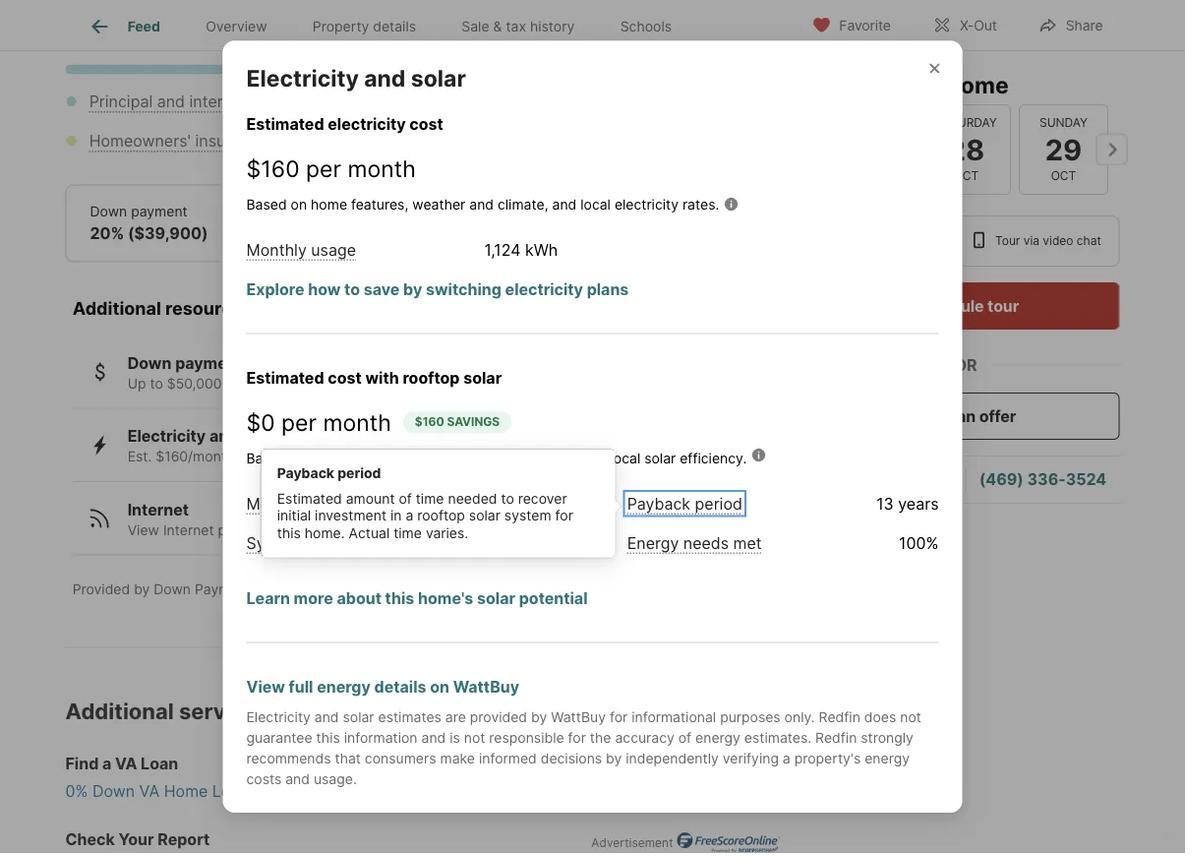 Task type: vqa. For each thing, say whether or not it's contained in the screenshot.
electricity to the left
yes



Task type: describe. For each thing, give the bounding box(es) containing it.
save inside electricity and solar dialog
[[364, 279, 400, 298]]

homeowners' insurance link
[[89, 131, 268, 151]]

homeowners'
[[89, 131, 191, 151]]

feed
[[128, 18, 160, 35]]

20
[[320, 375, 337, 392]]

check your report
[[65, 830, 210, 849]]

explore
[[246, 279, 305, 298]]

electricity and solar dialog
[[223, 41, 963, 813]]

plans inside internet view internet plans and providers available for this home
[[218, 522, 253, 538]]

1,124 kwh for monthly usage
[[485, 240, 558, 259]]

electricity for electricity and solar
[[246, 64, 359, 92]]

from
[[286, 375, 316, 392]]

available for internet
[[350, 522, 407, 538]]

for up 'decisions'
[[568, 729, 586, 746]]

in
[[391, 507, 402, 524]]

29
[[1045, 132, 1082, 167]]

&
[[494, 18, 502, 35]]

0 vertical spatial rooftop
[[403, 368, 460, 387]]

estimated inside payback period estimated amount of time needed to recover initial investment in a rooftop solar system for this home. actual time varies.
[[277, 490, 342, 507]]

$1,194
[[370, 92, 417, 111]]

electricity and solar element
[[246, 41, 490, 92]]

how
[[308, 279, 341, 298]]

x-out button
[[916, 4, 1014, 45]]

full
[[289, 677, 313, 696]]

solar inside electricity and solar estimates are provided by wattbuy for informational purposes only. redfin does not guarantee this information and is not responsible for the accuracy of energy estimates. redfin strongly recommends that consumers make informed decisions by independently verifying a property's energy costs and usage.
[[343, 708, 374, 725]]

to inside down payment assistance up to $50,000 available from 20 programs
[[150, 375, 163, 392]]

price
[[329, 203, 361, 220]]

1,124 for monthly usage
[[485, 240, 521, 259]]

property details
[[313, 18, 416, 35]]

and inside electricity and solar est. $160/month, save                  $160 with rooftop solar
[[209, 427, 238, 446]]

favorite
[[840, 17, 891, 34]]

month for $160  per month
[[348, 155, 416, 182]]

by down the
[[606, 750, 622, 766]]

schedule tour button
[[812, 282, 1120, 330]]

tour
[[996, 234, 1021, 248]]

guarantee
[[246, 729, 313, 746]]

rooftop inside payback period estimated amount of time needed to recover initial investment in a rooftop solar system for this home. actual time varies.
[[417, 507, 465, 524]]

quote
[[297, 782, 342, 801]]

explore how to save by switching electricity plans link
[[246, 279, 629, 298]]

down inside the find a va loan 0% down va home loans: get quote
[[92, 782, 135, 801]]

2 vertical spatial electricity
[[505, 279, 583, 298]]

solar inside payback period estimated amount of time needed to recover initial investment in a rooftop solar system for this home. actual time varies.
[[469, 507, 501, 524]]

go
[[812, 71, 843, 98]]

share
[[1066, 17, 1104, 34]]

additional resources
[[72, 298, 252, 319]]

details for loan details 30-yr fixed, 8.21%
[[492, 203, 535, 220]]

get inside button
[[612, 8, 639, 27]]

for up the
[[610, 708, 628, 725]]

0 horizontal spatial not
[[464, 729, 486, 746]]

is
[[450, 729, 460, 746]]

by up responsible
[[531, 708, 547, 725]]

decisions
[[541, 750, 602, 766]]

principal and interest
[[89, 92, 246, 111]]

estimated for estimated electricity cost
[[246, 114, 324, 134]]

actual
[[349, 524, 390, 541]]

providers
[[285, 522, 346, 538]]

schools tab
[[598, 3, 695, 50]]

an
[[958, 406, 976, 426]]

this inside internet view internet plans and providers available for this home
[[432, 522, 456, 538]]

0 vertical spatial home
[[947, 71, 1009, 98]]

fixed,
[[504, 224, 547, 243]]

usage.
[[314, 770, 357, 787]]

solar,
[[428, 449, 463, 466]]

0 vertical spatial redfin
[[819, 708, 861, 725]]

$1,648 per month
[[65, 2, 287, 33]]

sale & tax history tab
[[439, 3, 598, 50]]

interest
[[189, 92, 246, 111]]

check
[[65, 830, 115, 849]]

1 advertisement from the top
[[592, 760, 674, 774]]

$160  savings
[[415, 415, 500, 429]]

a inside the find a va loan 0% down va home loans: get quote
[[102, 754, 112, 774]]

for inside internet view internet plans and providers available for this home
[[410, 522, 428, 538]]

only.
[[785, 708, 815, 725]]

estimated electricity cost
[[246, 114, 444, 134]]

energy
[[627, 533, 679, 552]]

1 vertical spatial home's
[[418, 588, 474, 607]]

of inside electricity and solar estimates are provided by wattbuy for informational purposes only. redfin does not guarantee this information and is not responsible for the accuracy of energy estimates. redfin strongly recommends that consumers make informed decisions by independently verifying a property's energy costs and usage.
[[679, 729, 692, 746]]

solar down down payment assistance up to $50,000 available from 20 programs
[[242, 427, 280, 446]]

electricity for electricity and solar estimates are provided by wattbuy for informational purposes only. redfin does not guarantee this information and is not responsible for the accuracy of energy estimates. redfin strongly recommends that consumers make informed decisions by independently verifying a property's energy costs and usage.
[[246, 708, 311, 725]]

informational
[[632, 708, 717, 725]]

1,124 kwh for monthly production
[[485, 494, 558, 513]]

$160 inside electricity and solar est. $160/month, save                  $160 with rooftop solar
[[276, 448, 309, 465]]

estimates.
[[745, 729, 812, 746]]

costs
[[246, 770, 282, 787]]

by left switching
[[403, 279, 422, 298]]

for inside payback period estimated amount of time needed to recover initial investment in a rooftop solar system for this home. actual time varies.
[[556, 507, 574, 524]]

verifying
[[723, 750, 779, 766]]

with inside electricity and solar dialog
[[365, 368, 399, 387]]

schedule
[[913, 296, 984, 315]]

(469)
[[980, 470, 1024, 489]]

get inside the find a va loan 0% down va home loans: get quote
[[266, 782, 292, 801]]

$160 for $160  savings
[[415, 415, 445, 429]]

cost for estimated cost with rooftop solar
[[328, 368, 362, 387]]

13
[[877, 494, 894, 513]]

2 horizontal spatial electricity
[[615, 196, 679, 212]]

payback period
[[627, 494, 743, 513]]

strongly
[[861, 729, 914, 746]]

make
[[440, 750, 475, 766]]

system
[[246, 533, 302, 552]]

learn more about this home's solar potential
[[246, 588, 588, 607]]

overview tab
[[183, 3, 290, 50]]

start an offer button
[[812, 393, 1120, 440]]

electricity for electricity and solar est. $160/month, save                  $160 with rooftop solar
[[128, 427, 206, 446]]

homeowners' insurance
[[89, 131, 268, 151]]

information
[[344, 729, 418, 746]]

tour for go
[[849, 71, 895, 98]]

3524
[[1066, 470, 1107, 489]]

0 vertical spatial internet
[[128, 500, 189, 519]]

per for $0
[[281, 408, 317, 436]]

met
[[734, 533, 762, 552]]

by right 'provided'
[[134, 581, 150, 598]]

tax
[[506, 18, 526, 35]]

this right about
[[385, 588, 415, 607]]

on for home
[[291, 196, 307, 212]]

loan inside the find a va loan 0% down va home loans: get quote
[[141, 754, 178, 774]]

1,124 for monthly production
[[485, 494, 521, 513]]

a inside payback period estimated amount of time needed to recover initial investment in a rooftop solar system for this home. actual time varies.
[[406, 507, 414, 524]]

up
[[128, 375, 146, 392]]

chat
[[1077, 234, 1102, 248]]

climate,
[[498, 196, 549, 212]]

loan details 30-yr fixed, 8.21%
[[456, 203, 596, 243]]

0 horizontal spatial home's
[[339, 449, 385, 466]]

estimated cost with rooftop solar
[[246, 368, 502, 387]]

or
[[955, 355, 978, 374]]

x-out
[[960, 17, 998, 34]]

solar left the potential
[[477, 588, 516, 607]]

2 advertisement from the top
[[592, 836, 674, 850]]

sale
[[462, 18, 490, 35]]

recover
[[518, 490, 567, 507]]

per for $160
[[306, 155, 341, 182]]

additional for additional services
[[65, 698, 174, 725]]

potential
[[519, 588, 588, 607]]

system
[[505, 507, 552, 524]]

0 vertical spatial va
[[115, 754, 137, 774]]

oct for 29
[[1051, 169, 1076, 183]]

responsible
[[489, 729, 564, 746]]

down inside down payment 20% ($39,900)
[[90, 203, 127, 220]]

needs
[[684, 533, 729, 552]]

1 vertical spatial redfin
[[816, 729, 857, 746]]

$160 for $160  per month
[[246, 155, 300, 182]]

13 years
[[877, 494, 939, 513]]

get pre-approved button
[[577, 0, 782, 41]]

varies.
[[426, 524, 469, 541]]

details inside electricity and solar dialog
[[374, 677, 427, 696]]

assistance
[[247, 353, 330, 373]]

purposes
[[720, 708, 781, 725]]

est.
[[128, 448, 152, 465]]



Task type: locate. For each thing, give the bounding box(es) containing it.
of down informational
[[679, 729, 692, 746]]

0 horizontal spatial tour
[[849, 71, 895, 98]]

0 vertical spatial save
[[364, 279, 400, 298]]

get left "pre-"
[[612, 8, 639, 27]]

advertisement down independently
[[592, 836, 674, 850]]

switching
[[426, 279, 502, 298]]

redfin up property's
[[816, 729, 857, 746]]

0 vertical spatial additional
[[72, 298, 161, 319]]

0 vertical spatial loan
[[456, 203, 488, 220]]

payment for 20%
[[131, 203, 188, 220]]

redfin right only.
[[819, 708, 861, 725]]

loan up 30-
[[456, 203, 488, 220]]

0 horizontal spatial payback
[[277, 465, 335, 482]]

save inside electricity and solar est. $160/month, save                  $160 with rooftop solar
[[242, 448, 272, 465]]

provided
[[72, 581, 130, 598]]

energy down strongly
[[865, 750, 910, 766]]

system cost link
[[246, 533, 339, 552]]

payment for assistance
[[175, 353, 243, 373]]

0 vertical spatial 1,124 kwh
[[485, 240, 558, 259]]

wattbuy,
[[324, 581, 382, 598]]

1 horizontal spatial oct
[[1051, 169, 1076, 183]]

advertisement
[[592, 760, 674, 774], [592, 836, 674, 850]]

sale & tax history
[[462, 18, 575, 35]]

kwh down climate, at the top left of the page
[[525, 240, 558, 259]]

0 vertical spatial estimated
[[246, 114, 324, 134]]

home up report
[[164, 782, 208, 801]]

this up the saturday
[[900, 71, 942, 98]]

2 horizontal spatial a
[[783, 750, 791, 766]]

1 horizontal spatial available
[[350, 522, 407, 538]]

0 vertical spatial get
[[612, 8, 639, 27]]

1 vertical spatial kwh
[[525, 494, 558, 513]]

to up system
[[501, 490, 514, 507]]

loan inside loan details 30-yr fixed, 8.21%
[[456, 203, 488, 220]]

save
[[364, 279, 400, 298], [242, 448, 272, 465]]

view left full
[[246, 677, 285, 696]]

2 based from the top
[[246, 449, 287, 466]]

1 based from the top
[[246, 196, 287, 212]]

1 vertical spatial energy
[[696, 729, 741, 746]]

rooftop up amount
[[344, 448, 392, 465]]

view inside electricity and solar dialog
[[246, 677, 285, 696]]

available inside down payment assistance up to $50,000 available from 20 programs
[[226, 375, 283, 392]]

1 vertical spatial payment
[[175, 353, 243, 373]]

1,124 kwh
[[485, 240, 558, 259], [485, 494, 558, 513]]

view full energy details on wattbuy link
[[246, 677, 520, 696]]

report
[[158, 830, 210, 849]]

programs
[[341, 375, 403, 392]]

1 vertical spatial with
[[313, 448, 340, 465]]

0 vertical spatial cost
[[410, 114, 444, 134]]

energy down purposes
[[696, 729, 741, 746]]

learn more about this home's solar potential link
[[246, 588, 588, 607]]

payment inside down payment 20% ($39,900)
[[131, 203, 188, 220]]

electricity and solar
[[246, 64, 466, 92]]

monthly for monthly production
[[246, 494, 307, 513]]

$160/month,
[[156, 448, 238, 465]]

tab list containing feed
[[65, 0, 711, 50]]

0 horizontal spatial get
[[266, 782, 292, 801]]

tour via video chat list box
[[812, 215, 1120, 267]]

and inside internet view internet plans and providers available for this home
[[257, 522, 281, 538]]

video
[[1043, 234, 1074, 248]]

to right up
[[150, 375, 163, 392]]

1 vertical spatial advertisement
[[592, 836, 674, 850]]

per up price
[[306, 155, 341, 182]]

0 vertical spatial electricity
[[246, 64, 359, 92]]

for
[[406, 449, 424, 466], [556, 507, 574, 524], [410, 522, 428, 538], [610, 708, 628, 725], [568, 729, 586, 746]]

1 horizontal spatial to
[[344, 279, 360, 298]]

plans left initial
[[218, 522, 253, 538]]

not right does
[[901, 708, 922, 725]]

1 1,124 from the top
[[485, 240, 521, 259]]

per
[[158, 2, 200, 33], [306, 155, 341, 182], [281, 408, 317, 436]]

electricity left rates.
[[615, 196, 679, 212]]

home.
[[305, 524, 345, 541]]

share button
[[1022, 4, 1120, 45]]

$0
[[246, 408, 275, 436]]

details up fixed,
[[492, 203, 535, 220]]

1 vertical spatial rooftop
[[344, 448, 392, 465]]

for right fit
[[406, 449, 424, 466]]

2 vertical spatial cost
[[306, 533, 339, 552]]

oct inside sunday 29 oct
[[1051, 169, 1076, 183]]

time up varies.
[[416, 490, 444, 507]]

additional for additional resources
[[72, 298, 161, 319]]

estimated up the $0
[[246, 368, 324, 387]]

1 horizontal spatial wattbuy
[[551, 708, 606, 725]]

are
[[446, 708, 466, 725]]

payment inside down payment assistance up to $50,000 available from 20 programs
[[175, 353, 243, 373]]

period for payback period estimated amount of time needed to recover initial investment in a rooftop solar system for this home. actual time varies.
[[338, 465, 381, 482]]

2 vertical spatial electricity
[[246, 708, 311, 725]]

solar up information
[[343, 708, 374, 725]]

2 vertical spatial per
[[281, 408, 317, 436]]

accuracy
[[615, 729, 675, 746]]

amount
[[346, 490, 395, 507]]

reset button
[[326, 1, 372, 36]]

schools
[[621, 18, 672, 35]]

month for $1,648 per month
[[206, 2, 287, 33]]

tab list
[[65, 0, 711, 50]]

system cost
[[246, 533, 339, 552]]

cost
[[410, 114, 444, 134], [328, 368, 362, 387], [306, 533, 339, 552]]

estimated for estimated cost with rooftop solar
[[246, 368, 324, 387]]

kwh for monthly usage
[[525, 240, 558, 259]]

1 vertical spatial available
[[350, 522, 407, 538]]

tour
[[849, 71, 895, 98], [988, 296, 1020, 315]]

$160 up solar, at bottom left
[[415, 415, 445, 429]]

0 vertical spatial payback
[[277, 465, 335, 482]]

home inside home price $199,500
[[287, 203, 325, 220]]

loans:
[[212, 782, 261, 801]]

this down $0  per month
[[311, 449, 335, 466]]

fit
[[389, 449, 402, 466]]

details inside loan details 30-yr fixed, 8.21%
[[492, 203, 535, 220]]

estimated up initial
[[277, 490, 342, 507]]

based up monthly usage link
[[246, 196, 287, 212]]

0 vertical spatial not
[[901, 708, 922, 725]]

on for this
[[291, 449, 307, 466]]

home
[[947, 71, 1009, 98], [311, 196, 347, 212], [460, 522, 496, 538]]

tour inside button
[[988, 296, 1020, 315]]

1 vertical spatial cost
[[328, 368, 362, 387]]

0 vertical spatial of
[[399, 490, 412, 507]]

available for assistance
[[226, 375, 283, 392]]

0 vertical spatial local
[[581, 196, 611, 212]]

monthly up "system"
[[246, 494, 307, 513]]

30-
[[456, 224, 485, 243]]

1 1,124 kwh from the top
[[485, 240, 558, 259]]

not
[[901, 708, 922, 725], [464, 729, 486, 746]]

oct down 28
[[954, 169, 979, 183]]

0% down va home loans: get quote link
[[65, 780, 794, 804]]

0 horizontal spatial oct
[[954, 169, 979, 183]]

years
[[899, 494, 939, 513]]

1 horizontal spatial get
[[612, 8, 639, 27]]

sunday
[[1040, 115, 1088, 130]]

0 horizontal spatial va
[[115, 754, 137, 774]]

month
[[206, 2, 287, 33], [348, 155, 416, 182], [323, 408, 391, 436]]

tour right schedule
[[988, 296, 1020, 315]]

0 horizontal spatial period
[[338, 465, 381, 482]]

resources
[[165, 298, 252, 319]]

view inside internet view internet plans and providers available for this home
[[128, 522, 159, 538]]

1 vertical spatial of
[[679, 729, 692, 746]]

energy
[[317, 677, 371, 696], [696, 729, 741, 746], [865, 750, 910, 766]]

estimates
[[378, 708, 442, 725]]

next image
[[1097, 134, 1128, 165]]

1 vertical spatial va
[[139, 782, 160, 801]]

0 vertical spatial plans
[[587, 279, 629, 298]]

this up "that"
[[316, 729, 340, 746]]

find
[[65, 754, 99, 774]]

0 horizontal spatial view
[[128, 522, 159, 538]]

a right find
[[102, 754, 112, 774]]

down up 20% at the top left
[[90, 203, 127, 220]]

payment up $50,000
[[175, 353, 243, 373]]

home inside the find a va loan 0% down va home loans: get quote
[[164, 782, 208, 801]]

with right "20"
[[365, 368, 399, 387]]

1 vertical spatial time
[[394, 524, 422, 541]]

down up up
[[128, 353, 172, 373]]

1,124
[[485, 240, 521, 259], [485, 494, 521, 513]]

1 vertical spatial electricity
[[128, 427, 206, 446]]

home up $199,500
[[311, 196, 347, 212]]

2 vertical spatial on
[[430, 677, 450, 696]]

per left overview
[[158, 2, 200, 33]]

payback up 'monthly production'
[[277, 465, 335, 482]]

local right 'usage,'
[[611, 449, 641, 466]]

None button
[[824, 103, 914, 196], [922, 104, 1011, 195], [1019, 104, 1108, 195], [824, 103, 914, 196], [922, 104, 1011, 195], [1019, 104, 1108, 195]]

loan
[[456, 203, 488, 220], [141, 754, 178, 774]]

plans down the 8.21%
[[587, 279, 629, 298]]

this inside payback period estimated amount of time needed to recover initial investment in a rooftop solar system for this home. actual time varies.
[[277, 524, 301, 541]]

additional services
[[65, 698, 270, 725]]

electricity up estimated electricity cost
[[246, 64, 359, 92]]

1 vertical spatial $160
[[415, 415, 445, 429]]

electricity inside electricity and solar estimates are provided by wattbuy for informational purposes only. redfin does not guarantee this information and is not responsible for the accuracy of energy estimates. redfin strongly recommends that consumers make informed decisions by independently verifying a property's energy costs and usage.
[[246, 708, 311, 725]]

1 horizontal spatial view
[[246, 677, 285, 696]]

favorite button
[[795, 4, 908, 45]]

time down in
[[394, 524, 422, 541]]

2 1,124 kwh from the top
[[485, 494, 558, 513]]

payback inside payback period estimated amount of time needed to recover initial investment in a rooftop solar system for this home. actual time varies.
[[277, 465, 335, 482]]

this down 'needed'
[[432, 522, 456, 538]]

1 vertical spatial view
[[246, 677, 285, 696]]

production
[[311, 494, 392, 513]]

1 vertical spatial 1,124
[[485, 494, 521, 513]]

$1,648
[[65, 2, 152, 33]]

2 horizontal spatial to
[[501, 490, 514, 507]]

0 horizontal spatial home
[[164, 782, 208, 801]]

1 vertical spatial internet
[[163, 522, 214, 538]]

informed
[[479, 750, 537, 766]]

internet view internet plans and providers available for this home
[[128, 500, 496, 538]]

home's left fit
[[339, 449, 385, 466]]

0 vertical spatial $160
[[246, 155, 300, 182]]

tour for schedule
[[988, 296, 1020, 315]]

2 1,124 from the top
[[485, 494, 521, 513]]

0 horizontal spatial with
[[313, 448, 340, 465]]

property details tab
[[290, 3, 439, 50]]

home's
[[339, 449, 385, 466], [418, 588, 474, 607]]

consumers
[[365, 750, 436, 766]]

1 oct from the left
[[954, 169, 979, 183]]

available down amount
[[350, 522, 407, 538]]

1 vertical spatial per
[[306, 155, 341, 182]]

0 vertical spatial energy
[[317, 677, 371, 696]]

a right in
[[406, 507, 414, 524]]

0 vertical spatial 1,124
[[485, 240, 521, 259]]

28
[[948, 132, 985, 167]]

8.21%
[[550, 224, 596, 243]]

rooftop up varies.
[[417, 507, 465, 524]]

feed link
[[88, 15, 160, 38]]

solar left solar, at bottom left
[[396, 448, 427, 465]]

period inside payback period estimated amount of time needed to recover initial investment in a rooftop solar system for this home. actual time varies.
[[338, 465, 381, 482]]

down left payment
[[154, 581, 191, 598]]

approved
[[675, 8, 747, 27]]

home up $199,500
[[287, 203, 325, 220]]

solar up payback period
[[645, 449, 676, 466]]

with down $0  per month
[[313, 448, 340, 465]]

1 horizontal spatial va
[[139, 782, 160, 801]]

energy right full
[[317, 677, 371, 696]]

down right 0%
[[92, 782, 135, 801]]

tour via video chat option
[[956, 215, 1120, 267]]

month for $0  per month
[[323, 408, 391, 436]]

va
[[115, 754, 137, 774], [139, 782, 160, 801]]

to right how
[[344, 279, 360, 298]]

yr
[[485, 224, 500, 243]]

oct inside saturday 28 oct
[[954, 169, 979, 183]]

electricity inside electricity and solar est. $160/month, save                  $160 with rooftop solar
[[128, 427, 206, 446]]

efficiency.
[[680, 449, 747, 466]]

solar up savings
[[464, 368, 502, 387]]

1 horizontal spatial loan
[[456, 203, 488, 220]]

0 vertical spatial month
[[206, 2, 287, 33]]

0 vertical spatial kwh
[[525, 240, 558, 259]]

plans inside electricity and solar dialog
[[587, 279, 629, 298]]

0 horizontal spatial wattbuy
[[453, 677, 520, 696]]

features,
[[351, 196, 409, 212]]

2 vertical spatial estimated
[[277, 490, 342, 507]]

via
[[1024, 234, 1040, 248]]

wattbuy up provided
[[453, 677, 520, 696]]

about
[[337, 588, 382, 607]]

to inside payback period estimated amount of time needed to recover initial investment in a rooftop solar system for this home. actual time varies.
[[501, 490, 514, 507]]

0 vertical spatial advertisement
[[592, 760, 674, 774]]

home inside electricity and solar dialog
[[311, 196, 347, 212]]

2 kwh from the top
[[525, 494, 558, 513]]

2 vertical spatial details
[[374, 677, 427, 696]]

down payment assistance up to $50,000 available from 20 programs
[[128, 353, 403, 392]]

1 monthly from the top
[[246, 240, 307, 259]]

per right the $0
[[281, 408, 317, 436]]

2 horizontal spatial energy
[[865, 750, 910, 766]]

tour via video chat
[[996, 234, 1102, 248]]

view up 'provided'
[[128, 522, 159, 538]]

1 horizontal spatial payback
[[627, 494, 691, 513]]

save down the $0
[[242, 448, 272, 465]]

view full energy details on wattbuy
[[246, 677, 520, 696]]

1 horizontal spatial not
[[901, 708, 922, 725]]

0 horizontal spatial to
[[150, 375, 163, 392]]

rooftop up $160  savings
[[403, 368, 460, 387]]

2 vertical spatial rooftop
[[417, 507, 465, 524]]

payment
[[131, 203, 188, 220], [175, 353, 243, 373]]

2 vertical spatial home
[[460, 522, 496, 538]]

1 vertical spatial additional
[[65, 698, 174, 725]]

period up amount
[[338, 465, 381, 482]]

a down estimates. at the bottom of the page
[[783, 750, 791, 766]]

0 horizontal spatial save
[[242, 448, 272, 465]]

1 horizontal spatial period
[[695, 494, 743, 513]]

based down the $0
[[246, 449, 287, 466]]

wattbuy inside electricity and solar estimates are provided by wattbuy for informational purposes only. redfin does not guarantee this information and is not responsible for the accuracy of energy estimates. redfin strongly recommends that consumers make informed decisions by independently verifying a property's energy costs and usage.
[[551, 708, 606, 725]]

month down $146
[[348, 155, 416, 182]]

history
[[530, 18, 575, 35]]

based for based on home features, weather and climate, and local electricity rates.
[[246, 196, 287, 212]]

principal
[[89, 92, 153, 111]]

2 vertical spatial to
[[501, 490, 514, 507]]

reset
[[327, 9, 371, 28]]

solar up $1,194
[[411, 64, 466, 92]]

0%
[[65, 782, 88, 801]]

not right is on the bottom of page
[[464, 729, 486, 746]]

1 vertical spatial save
[[242, 448, 272, 465]]

kwh for monthly production
[[525, 494, 558, 513]]

electricity down fixed,
[[505, 279, 583, 298]]

1 vertical spatial month
[[348, 155, 416, 182]]

start
[[916, 406, 954, 426]]

0 vertical spatial tour
[[849, 71, 895, 98]]

1 vertical spatial 1,124 kwh
[[485, 494, 558, 513]]

0 vertical spatial electricity
[[328, 114, 406, 134]]

start an offer
[[916, 406, 1017, 426]]

1 vertical spatial wattbuy
[[551, 708, 606, 725]]

monthly for monthly usage
[[246, 240, 307, 259]]

home inside internet view internet plans and providers available for this home
[[460, 522, 496, 538]]

solar down 'needed'
[[469, 507, 501, 524]]

available inside internet view internet plans and providers available for this home
[[350, 522, 407, 538]]

payback for payback period estimated amount of time needed to recover initial investment in a rooftop solar system for this home. actual time varies.
[[277, 465, 335, 482]]

month down programs
[[323, 408, 391, 436]]

for down recover
[[556, 507, 574, 524]]

$50,000
[[167, 375, 222, 392]]

local up the 8.21%
[[581, 196, 611, 212]]

0 vertical spatial payment
[[131, 203, 188, 220]]

2 vertical spatial $160
[[276, 448, 309, 465]]

0 vertical spatial period
[[338, 465, 381, 482]]

1 horizontal spatial electricity
[[505, 279, 583, 298]]

per for $1,648
[[158, 2, 200, 33]]

allconnect
[[414, 581, 485, 598]]

more
[[294, 588, 333, 607]]

details inside tab
[[373, 18, 416, 35]]

2 monthly from the top
[[246, 494, 307, 513]]

monthly up explore
[[246, 240, 307, 259]]

electricity up est.
[[128, 427, 206, 446]]

of up in
[[399, 490, 412, 507]]

1 vertical spatial on
[[291, 449, 307, 466]]

this inside electricity and solar estimates are provided by wattbuy for informational purposes only. redfin does not guarantee this information and is not responsible for the accuracy of energy estimates. redfin strongly recommends that consumers make informed decisions by independently verifying a property's energy costs and usage.
[[316, 729, 340, 746]]

0 vertical spatial time
[[416, 490, 444, 507]]

on up $199,500
[[291, 196, 307, 212]]

based
[[246, 196, 287, 212], [246, 449, 287, 466]]

down inside down payment assistance up to $50,000 available from 20 programs
[[128, 353, 172, 373]]

of inside payback period estimated amount of time needed to recover initial investment in a rooftop solar system for this home. actual time varies.
[[399, 490, 412, 507]]

electricity and solar est. $160/month, save                  $160 with rooftop solar
[[128, 427, 427, 465]]

1 vertical spatial tour
[[988, 296, 1020, 315]]

oct for 28
[[954, 169, 979, 183]]

based on home features, weather and climate, and local electricity rates.
[[246, 196, 720, 212]]

0 horizontal spatial a
[[102, 754, 112, 774]]

payment up ($39,900)
[[131, 203, 188, 220]]

get down recommends
[[266, 782, 292, 801]]

payback up energy
[[627, 494, 691, 513]]

1 vertical spatial home
[[311, 196, 347, 212]]

resource,
[[256, 581, 320, 598]]

1 kwh from the top
[[525, 240, 558, 259]]

1 vertical spatial local
[[611, 449, 641, 466]]

for right in
[[410, 522, 428, 538]]

1,124 kwh down climate, at the top left of the page
[[485, 240, 558, 259]]

va right find
[[115, 754, 137, 774]]

based for based on this home's fit for solar, estimated usage, and local solar efficiency.
[[246, 449, 287, 466]]

estimated
[[467, 449, 531, 466]]

2 vertical spatial energy
[[865, 750, 910, 766]]

additional down 20% at the top left
[[72, 298, 161, 319]]

2 oct from the left
[[1051, 169, 1076, 183]]

1 horizontal spatial home
[[460, 522, 496, 538]]

1,124 down estimated
[[485, 494, 521, 513]]

a inside electricity and solar estimates are provided by wattbuy for informational purposes only. redfin does not guarantee this information and is not responsible for the accuracy of energy estimates. redfin strongly recommends that consumers make informed decisions by independently verifying a property's energy costs and usage.
[[783, 750, 791, 766]]

on down $0  per month
[[291, 449, 307, 466]]

1 horizontal spatial save
[[364, 279, 400, 298]]

tour right go
[[849, 71, 895, 98]]

with inside electricity and solar est. $160/month, save                  $160 with rooftop solar
[[313, 448, 340, 465]]

period for payback period
[[695, 494, 743, 513]]

rates.
[[683, 196, 720, 212]]

details for property details
[[373, 18, 416, 35]]

option
[[812, 215, 956, 267]]

internet down est.
[[128, 500, 189, 519]]

0 vertical spatial monthly
[[246, 240, 307, 259]]

1 vertical spatial monthly
[[246, 494, 307, 513]]

available up the $0
[[226, 375, 283, 392]]

based on this home's fit for solar, estimated usage, and local solar efficiency.
[[246, 449, 747, 466]]

cost for system cost
[[306, 533, 339, 552]]

payback
[[277, 465, 335, 482], [627, 494, 691, 513]]

details right reset popup button
[[373, 18, 416, 35]]

payback for payback period
[[627, 494, 691, 513]]

1 vertical spatial loan
[[141, 754, 178, 774]]

1 horizontal spatial home's
[[418, 588, 474, 607]]

rooftop inside electricity and solar est. $160/month, save                  $160 with rooftop solar
[[344, 448, 392, 465]]



